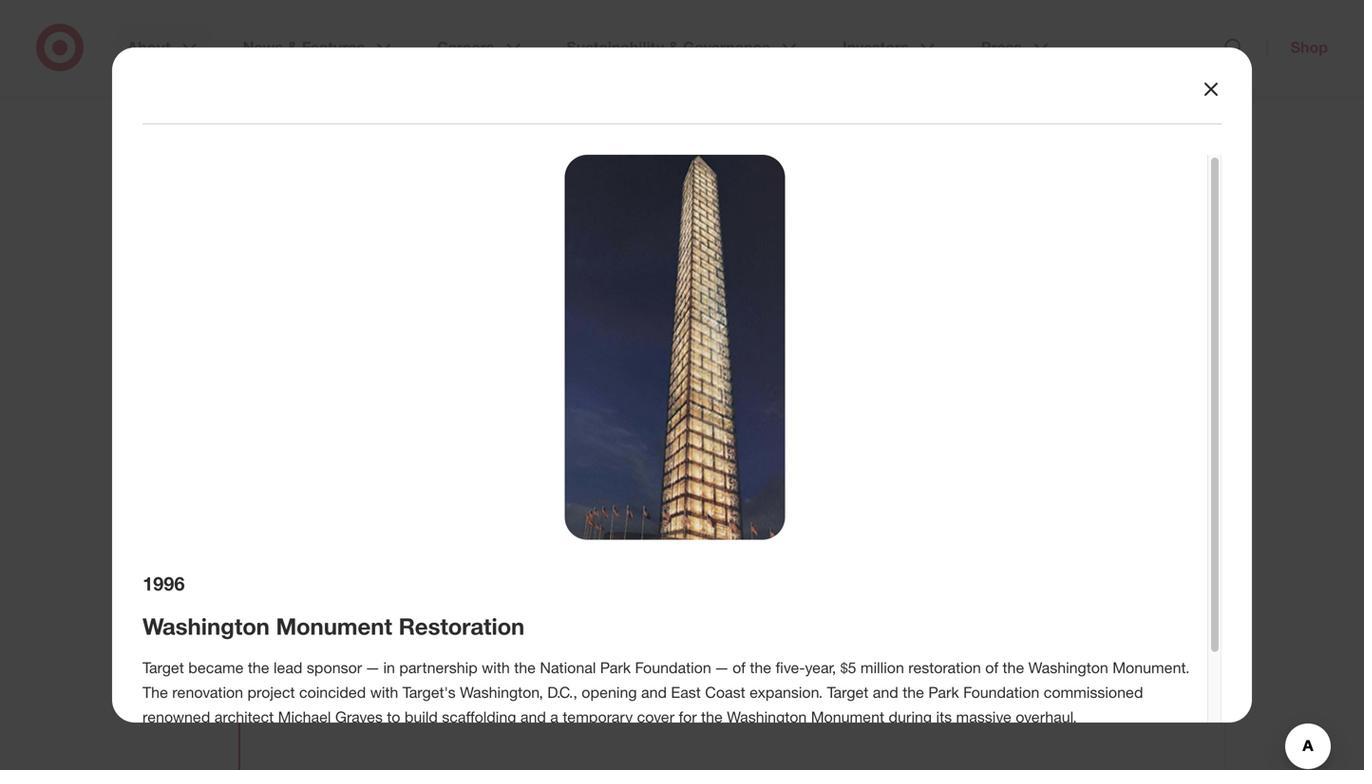 Task type: vqa. For each thing, say whether or not it's contained in the screenshot.
2nd & from right
no



Task type: describe. For each thing, give the bounding box(es) containing it.
supplier
[[373, 690, 432, 708]]

diversity
[[436, 690, 497, 708]]

2 vertical spatial target
[[827, 683, 869, 702]]

the inside target became the lead sponsor — in partnership with the national park foundation — of the five-year, $5 million restoration of the washington monument. the renovation project coincided with target's washington, d.c., opening and east coast expansion. target and the park foundation commissioned renowned architect michael graves to build scaffolding and a temporary cover for the washington monument during its massive overhaul.
[[142, 683, 168, 702]]

washington monument restoration inside button
[[286, 183, 702, 277]]

national
[[540, 659, 596, 677]]

expansion.
[[750, 683, 823, 702]]

more about supplier diversity link
[[286, 690, 520, 709]]

restoration
[[908, 659, 981, 677]]

program
[[286, 585, 443, 631]]

the up project
[[248, 659, 269, 677]]

architect
[[215, 708, 274, 727]]

the up during
[[903, 683, 924, 702]]

cover
[[637, 708, 675, 727]]

about
[[327, 690, 369, 708]]

washington monument restoration inside dialog
[[142, 613, 525, 640]]

the right was
[[363, 295, 384, 314]]

minority
[[286, 537, 435, 584]]

east
[[671, 683, 701, 702]]

massive
[[956, 708, 1012, 727]]

identified
[[410, 650, 473, 668]]

and up washington,
[[477, 650, 502, 668]]

d.c.,
[[547, 683, 577, 702]]

build
[[405, 708, 438, 727]]

new
[[316, 650, 344, 668]]

target became the lead sponsor — in partnership with the national park foundation — of the five-year, $5 million restoration of the washington monument. the renovation project coincided with target's washington, d.c., opening and east coast expansion. target and the park foundation commissioned renowned architect michael graves to build scaffolding and a temporary cover for the washington monument during its massive overhaul.
[[142, 659, 1190, 727]]

the new program identified and partnered with minority vendors nationwide.
[[286, 650, 810, 668]]

shop
[[1291, 38, 1328, 57]]

nationwide.
[[728, 650, 806, 668]]

monument inside washington monument restoration
[[508, 183, 702, 229]]

target for target became the lead sponsor — in partnership with the national park foundation — of the five-year, $5 million restoration of the washington monument. the renovation project coincided with target's washington, d.c., opening and east coast expansion. target and the park foundation commissioned renowned architect michael graves to build scaffolding and a temporary cover for the washington monument during its massive overhaul.
[[142, 659, 184, 677]]

commissioned
[[1044, 683, 1143, 702]]

washington monument restoration button
[[286, 182, 910, 277]]

target's
[[403, 683, 456, 702]]

lead for was
[[389, 295, 418, 314]]

a
[[550, 708, 558, 727]]

1 horizontal spatial park
[[928, 683, 959, 702]]

scaffolding
[[442, 708, 516, 727]]

0 vertical spatial the
[[286, 650, 311, 668]]

program
[[348, 650, 405, 668]]

the right for at the bottom
[[701, 708, 723, 727]]

a tall building with many windows image
[[565, 155, 785, 540]]

minority supplier diversity program
[[286, 537, 764, 631]]

more
[[286, 690, 323, 708]]

1 horizontal spatial of
[[732, 659, 746, 677]]

1995
[[141, 593, 192, 621]]

target was the lead sponsor of the five-year project.
[[286, 295, 638, 314]]

overhaul.
[[1016, 708, 1077, 727]]

the left the year
[[499, 295, 520, 314]]

0 horizontal spatial of
[[481, 295, 494, 314]]

the up washington,
[[514, 659, 536, 677]]

its
[[936, 708, 952, 727]]

during
[[889, 708, 932, 727]]

$5
[[840, 659, 856, 677]]

million
[[861, 659, 904, 677]]

in
[[383, 659, 395, 677]]

year
[[554, 295, 583, 314]]

0 horizontal spatial foundation
[[635, 659, 711, 677]]

became
[[188, 659, 244, 677]]

temporary
[[563, 708, 633, 727]]

coast
[[705, 683, 745, 702]]



Task type: locate. For each thing, give the bounding box(es) containing it.
of left the year
[[481, 295, 494, 314]]

park
[[600, 659, 631, 677], [928, 683, 959, 702]]

was
[[332, 295, 359, 314]]

and left a
[[520, 708, 546, 727]]

project
[[247, 683, 295, 702]]

0 horizontal spatial lead
[[274, 659, 302, 677]]

with down in at the left of page
[[370, 683, 398, 702]]

five- left project.
[[524, 295, 554, 314]]

2 horizontal spatial monument
[[811, 708, 884, 727]]

renovation
[[172, 683, 243, 702]]

— up the coast
[[715, 659, 728, 677]]

to
[[387, 708, 400, 727]]

foundation up massive
[[963, 683, 1040, 702]]

washington monument restoration
[[286, 183, 702, 277], [142, 613, 525, 640]]

the
[[363, 295, 384, 314], [499, 295, 520, 314], [248, 659, 269, 677], [514, 659, 536, 677], [750, 659, 771, 677], [1003, 659, 1024, 677], [903, 683, 924, 702], [701, 708, 723, 727]]

supplier
[[446, 537, 596, 584]]

washington monument restoration dialog
[[0, 0, 1364, 770]]

1 vertical spatial five-
[[776, 659, 805, 677]]

1 vertical spatial target
[[142, 659, 184, 677]]

0 horizontal spatial park
[[600, 659, 631, 677]]

project.
[[587, 295, 638, 314]]

— left in at the left of page
[[366, 659, 379, 677]]

target down '$5'
[[827, 683, 869, 702]]

2 vertical spatial monument
[[811, 708, 884, 727]]

foundation
[[635, 659, 711, 677], [963, 683, 1040, 702]]

graves
[[335, 708, 383, 727]]

sponsor for of
[[422, 295, 477, 314]]

0 vertical spatial park
[[600, 659, 631, 677]]

target
[[286, 295, 327, 314], [142, 659, 184, 677], [827, 683, 869, 702]]

more about supplier diversity
[[286, 690, 497, 708]]

1 vertical spatial washington monument restoration
[[142, 613, 525, 640]]

0 horizontal spatial —
[[366, 659, 379, 677]]

0 horizontal spatial target
[[142, 659, 184, 677]]

and down million
[[873, 683, 898, 702]]

1 horizontal spatial monument
[[508, 183, 702, 229]]

of up the coast
[[732, 659, 746, 677]]

1 vertical spatial lead
[[274, 659, 302, 677]]

washington,
[[460, 683, 543, 702]]

0 horizontal spatial five-
[[524, 295, 554, 314]]

park up opening
[[600, 659, 631, 677]]

five-
[[524, 295, 554, 314], [776, 659, 805, 677]]

1996
[[142, 572, 185, 595]]

lead for became
[[274, 659, 302, 677]]

monument
[[508, 183, 702, 229], [276, 613, 392, 640], [811, 708, 884, 727]]

and up the cover
[[641, 683, 667, 702]]

washington monument restoration up new
[[142, 613, 525, 640]]

0 horizontal spatial monument
[[276, 613, 392, 640]]

the up renowned at left
[[142, 683, 168, 702]]

lead right was
[[389, 295, 418, 314]]

1 horizontal spatial lead
[[389, 295, 418, 314]]

1 vertical spatial restoration
[[399, 613, 525, 640]]

lead up project
[[274, 659, 302, 677]]

restoration up 'identified'
[[399, 613, 525, 640]]

washington inside washington monument restoration
[[286, 183, 498, 229]]

restoration up was
[[286, 230, 496, 277]]

0 vertical spatial target
[[286, 295, 327, 314]]

of
[[481, 295, 494, 314], [732, 659, 746, 677], [985, 659, 998, 677]]

partnership
[[399, 659, 478, 677]]

foundation up east
[[635, 659, 711, 677]]

michael
[[278, 708, 331, 727]]

sponsor inside target became the lead sponsor — in partnership with the national park foundation — of the five-year, $5 million restoration of the washington monument. the renovation project coincided with target's washington, d.c., opening and east coast expansion. target and the park foundation commissioned renowned architect michael graves to build scaffolding and a temporary cover for the washington monument during its massive overhaul.
[[307, 659, 362, 677]]

0 vertical spatial restoration
[[286, 230, 496, 277]]

2 horizontal spatial with
[[578, 650, 606, 668]]

1 — from the left
[[366, 659, 379, 677]]

partnered
[[507, 650, 574, 668]]

sponsor
[[422, 295, 477, 314], [307, 659, 362, 677]]

lead
[[389, 295, 418, 314], [274, 659, 302, 677]]

diversity
[[606, 537, 764, 584]]

and
[[477, 650, 502, 668], [641, 683, 667, 702], [873, 683, 898, 702], [520, 708, 546, 727]]

1 vertical spatial foundation
[[963, 683, 1040, 702]]

monument inside target became the lead sponsor — in partnership with the national park foundation — of the five-year, $5 million restoration of the washington monument. the renovation project coincided with target's washington, d.c., opening and east coast expansion. target and the park foundation commissioned renowned architect michael graves to build scaffolding and a temporary cover for the washington monument during its massive overhaul.
[[811, 708, 884, 727]]

0 horizontal spatial the
[[142, 683, 168, 702]]

monument.
[[1113, 659, 1190, 677]]

target up renovation
[[142, 659, 184, 677]]

2 horizontal spatial of
[[985, 659, 998, 677]]

five- inside target became the lead sponsor — in partnership with the national park foundation — of the five-year, $5 million restoration of the washington monument. the renovation project coincided with target's washington, d.c., opening and east coast expansion. target and the park foundation commissioned renowned architect michael graves to build scaffolding and a temporary cover for the washington monument during its massive overhaul.
[[776, 659, 805, 677]]

washington
[[286, 183, 498, 229], [142, 613, 270, 640], [1028, 659, 1108, 677], [727, 708, 807, 727]]

1 vertical spatial sponsor
[[307, 659, 362, 677]]

opening
[[582, 683, 637, 702]]

the
[[286, 650, 311, 668], [142, 683, 168, 702]]

coincided
[[299, 683, 366, 702]]

0 vertical spatial foundation
[[635, 659, 711, 677]]

renowned
[[142, 708, 210, 727]]

with
[[578, 650, 606, 668], [482, 659, 510, 677], [370, 683, 398, 702]]

1 vertical spatial monument
[[276, 613, 392, 640]]

—
[[366, 659, 379, 677], [715, 659, 728, 677]]

the up the expansion. at bottom
[[750, 659, 771, 677]]

1 vertical spatial the
[[142, 683, 168, 702]]

1 horizontal spatial sponsor
[[422, 295, 477, 314]]

shop link
[[1267, 38, 1328, 57]]

0 vertical spatial lead
[[389, 295, 418, 314]]

0 horizontal spatial sponsor
[[307, 659, 362, 677]]

with up washington,
[[482, 659, 510, 677]]

for
[[679, 708, 697, 727]]

0 horizontal spatial with
[[370, 683, 398, 702]]

sponsor for —
[[307, 659, 362, 677]]

1995 link
[[133, 593, 200, 621]]

2 — from the left
[[715, 659, 728, 677]]

the left new
[[286, 650, 311, 668]]

1 vertical spatial park
[[928, 683, 959, 702]]

restoration inside washington monument restoration
[[286, 230, 496, 277]]

the up massive
[[1003, 659, 1024, 677]]

with up opening
[[578, 650, 606, 668]]

1 horizontal spatial foundation
[[963, 683, 1040, 702]]

1 horizontal spatial five-
[[776, 659, 805, 677]]

of right restoration
[[985, 659, 998, 677]]

0 vertical spatial five-
[[524, 295, 554, 314]]

restoration
[[286, 230, 496, 277], [399, 613, 525, 640]]

1 horizontal spatial with
[[482, 659, 510, 677]]

target left was
[[286, 295, 327, 314]]

restoration inside dialog
[[399, 613, 525, 640]]

0 vertical spatial monument
[[508, 183, 702, 229]]

minority vendors
[[610, 650, 724, 668]]

five- up the expansion. at bottom
[[776, 659, 805, 677]]

1 horizontal spatial —
[[715, 659, 728, 677]]

2 horizontal spatial target
[[827, 683, 869, 702]]

1 horizontal spatial target
[[286, 295, 327, 314]]

target for target was the lead sponsor of the five-year project.
[[286, 295, 327, 314]]

0 vertical spatial sponsor
[[422, 295, 477, 314]]

0 vertical spatial washington monument restoration
[[286, 183, 702, 277]]

lead inside target became the lead sponsor — in partnership with the national park foundation — of the five-year, $5 million restoration of the washington monument. the renovation project coincided with target's washington, d.c., opening and east coast expansion. target and the park foundation commissioned renowned architect michael graves to build scaffolding and a temporary cover for the washington monument during its massive overhaul.
[[274, 659, 302, 677]]

1 horizontal spatial the
[[286, 650, 311, 668]]

park up its
[[928, 683, 959, 702]]

year,
[[805, 659, 836, 677]]

washington monument restoration up target was the lead sponsor of the five-year project.
[[286, 183, 702, 277]]



